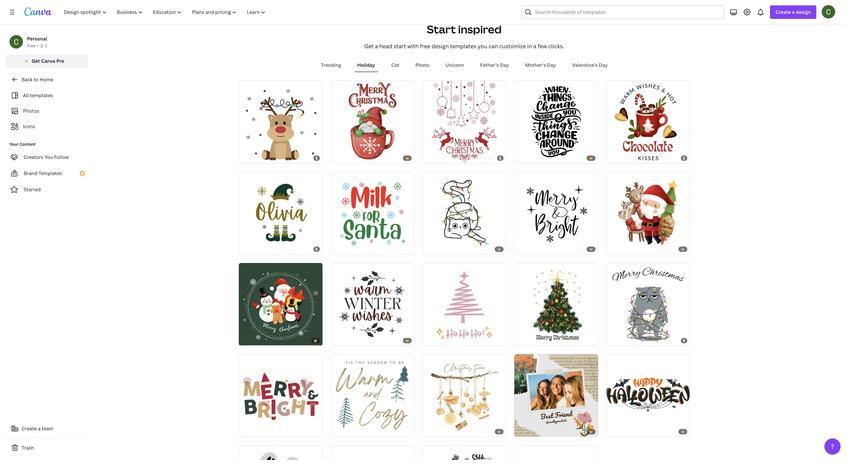 Task type: locate. For each thing, give the bounding box(es) containing it.
design inside dropdown button
[[796, 9, 811, 15]]

to
[[34, 76, 39, 83]]

christina overa image
[[822, 5, 836, 19]]

1 day from the left
[[500, 62, 509, 68]]

your content
[[9, 142, 36, 147]]

all
[[23, 92, 29, 99]]

templates
[[39, 170, 62, 177]]

design left christina overa icon
[[796, 9, 811, 15]]

unicorn button
[[443, 59, 467, 72]]

back
[[22, 76, 33, 83]]

0 horizontal spatial design
[[432, 43, 449, 50]]

0 horizontal spatial day
[[500, 62, 509, 68]]

0 vertical spatial 1
[[45, 43, 47, 49]]

create
[[776, 9, 791, 15], [22, 426, 37, 433]]

red cute sweet chocolate drink christmas mug image
[[606, 81, 690, 163]]

0 vertical spatial create
[[776, 9, 791, 15]]

0 horizontal spatial templates
[[30, 92, 53, 99]]

get canva pro button
[[5, 55, 88, 68]]

2
[[343, 430, 345, 435]]

create a design
[[776, 9, 811, 15]]

1 vertical spatial create
[[22, 426, 37, 433]]

0 vertical spatial get
[[365, 43, 374, 50]]

father's day
[[481, 62, 509, 68]]

1 horizontal spatial get
[[365, 43, 374, 50]]

3 day from the left
[[599, 62, 608, 68]]

1 vertical spatial get
[[32, 58, 40, 64]]

1 horizontal spatial 1
[[335, 430, 337, 435]]

all templates link
[[9, 89, 84, 102]]

of
[[338, 430, 342, 435]]

pastel pink and yellow christmas tree holiday mug image
[[423, 263, 506, 346]]

holiday
[[357, 62, 375, 68]]

red and green сartoon gnome merry christmas mug image
[[331, 81, 415, 163]]

a inside button
[[38, 426, 41, 433]]

2 horizontal spatial day
[[599, 62, 608, 68]]

team
[[42, 426, 53, 433]]

get left canva
[[32, 58, 40, 64]]

$ for white and red modern merry christmas mug 'image'
[[499, 156, 502, 161]]

icons
[[23, 123, 35, 130]]

1 for 1 of 2
[[335, 430, 337, 435]]

$ for modern festive christmas elf mug image
[[316, 247, 318, 252]]

1 vertical spatial design
[[432, 43, 449, 50]]

design
[[796, 9, 811, 15], [432, 43, 449, 50]]

get
[[365, 43, 374, 50], [32, 58, 40, 64]]

a for design
[[793, 9, 795, 15]]

1 horizontal spatial create
[[776, 9, 791, 15]]

a for team
[[38, 426, 41, 433]]

a inside dropdown button
[[793, 9, 795, 15]]

templates
[[450, 43, 477, 50], [30, 92, 53, 99]]

mother's day
[[526, 62, 556, 68]]

a
[[793, 9, 795, 15], [375, 43, 378, 50], [534, 43, 537, 50], [38, 426, 41, 433]]

free •
[[27, 43, 39, 49]]

photo
[[416, 62, 430, 68]]

in
[[528, 43, 532, 50]]

holiday button
[[355, 59, 378, 72]]

None search field
[[522, 5, 725, 19]]

create inside create a design dropdown button
[[776, 9, 791, 15]]

you
[[45, 154, 53, 161]]

1 of 2
[[335, 430, 345, 435]]

free
[[420, 43, 431, 50]]

get for get a head start with free design templates you can customize in a few clicks.
[[365, 43, 374, 50]]

create inside create a team button
[[22, 426, 37, 433]]

templates down start inspired
[[450, 43, 477, 50]]

icons link
[[9, 120, 84, 133]]

trash link
[[5, 442, 88, 456]]

0 horizontal spatial create
[[22, 426, 37, 433]]

head
[[380, 43, 393, 50]]

white red illustrated merry christmas mug image
[[606, 172, 690, 255]]

1 inside 1 of 2 link
[[335, 430, 337, 435]]

create for create a team
[[22, 426, 37, 433]]

create for create a design
[[776, 9, 791, 15]]

2 day from the left
[[547, 62, 556, 68]]

$
[[316, 156, 318, 161], [499, 156, 502, 161], [683, 156, 686, 161], [316, 247, 318, 252], [683, 338, 686, 344]]

templates right all
[[30, 92, 53, 99]]

0 horizontal spatial 1
[[45, 43, 47, 49]]

design right free
[[432, 43, 449, 50]]

day right valentine's
[[599, 62, 608, 68]]

day right father's
[[500, 62, 509, 68]]

get for get canva pro
[[32, 58, 40, 64]]

get inside button
[[32, 58, 40, 64]]

starred
[[24, 187, 41, 193]]

0 horizontal spatial get
[[32, 58, 40, 64]]

1 vertical spatial 1
[[335, 430, 337, 435]]

1
[[45, 43, 47, 49], [335, 430, 337, 435]]

black orange minimalist happy halloween mug image
[[606, 355, 690, 437]]

pro
[[56, 58, 64, 64]]

valentine's day
[[573, 62, 608, 68]]

1 horizontal spatial design
[[796, 9, 811, 15]]

minimalist festive warm winter wishes mug image
[[331, 263, 415, 346]]

mother's day button
[[523, 59, 559, 72]]

1 horizontal spatial day
[[547, 62, 556, 68]]

all templates
[[23, 92, 53, 99]]

1 vertical spatial templates
[[30, 92, 53, 99]]

blue cute fun illustrative funny wine christmas mug image
[[423, 446, 506, 461]]

few
[[538, 43, 547, 50]]

green and pink cute and friendly christmas holidays cat mug image
[[606, 263, 690, 346]]

creators you follow link
[[5, 151, 88, 164]]

black white ghost boo halloween illustration mug image
[[239, 446, 323, 461]]

clicks.
[[549, 43, 564, 50]]

father's day button
[[478, 59, 512, 72]]

day right "mother's" at the right top
[[547, 62, 556, 68]]

get left head at the left top
[[365, 43, 374, 50]]

trash
[[22, 445, 34, 452]]

day
[[500, 62, 509, 68], [547, 62, 556, 68], [599, 62, 608, 68]]

home
[[40, 76, 53, 83]]

neutral playful photo mug image
[[515, 355, 598, 437]]

free
[[27, 43, 36, 49]]

0 vertical spatial design
[[796, 9, 811, 15]]

0 vertical spatial templates
[[450, 43, 477, 50]]

back to home
[[22, 76, 53, 83]]

1 right •
[[45, 43, 47, 49]]

with
[[408, 43, 419, 50]]

1 left of
[[335, 430, 337, 435]]



Task type: vqa. For each thing, say whether or not it's contained in the screenshot.
Recommended
no



Task type: describe. For each thing, give the bounding box(es) containing it.
1 of 2 link
[[331, 355, 415, 438]]

black typographic quote motivational mug - print product image
[[515, 81, 598, 163]]

$ for green and pink cute and friendly christmas holidays cat mug image at the right of page
[[683, 338, 686, 344]]

photo button
[[413, 59, 432, 72]]

valentine's day button
[[570, 59, 611, 72]]

you
[[478, 43, 488, 50]]

mother's
[[526, 62, 546, 68]]

photos
[[23, 108, 39, 114]]

cat button
[[389, 59, 402, 72]]

red green gold festive colorful merry and bright christmas mug image
[[239, 355, 323, 437]]

modern festive christmas elf mug image
[[239, 172, 323, 255]]

unicorn
[[446, 62, 464, 68]]

day for valentine's day
[[599, 62, 608, 68]]

delicate christmas time mug image
[[423, 355, 506, 437]]

start
[[427, 22, 456, 37]]

valentine's
[[573, 62, 598, 68]]

get a head start with free design templates you can customize in a few clicks.
[[365, 43, 564, 50]]

follow
[[54, 154, 69, 161]]

trending button
[[318, 59, 344, 72]]

start
[[394, 43, 406, 50]]

get canva pro
[[32, 58, 64, 64]]

your
[[9, 142, 19, 147]]

a for head
[[375, 43, 378, 50]]

multicolored funny christmas mug image
[[515, 446, 598, 461]]

black white pumpkin halloween illustration mug image
[[331, 446, 415, 461]]

•
[[37, 43, 39, 49]]

start inspired
[[427, 22, 502, 37]]

$ for red cute sweet chocolate drink christmas mug image
[[683, 156, 686, 161]]

trending
[[321, 62, 341, 68]]

minimalist merry and bright christmas mug image
[[515, 172, 598, 255]]

inspired
[[458, 22, 502, 37]]

create a design button
[[771, 5, 817, 19]]

1 for 1
[[45, 43, 47, 49]]

customize
[[500, 43, 526, 50]]

dark green playful merry christmas mug image
[[239, 263, 323, 346]]

teal and gold handcrafted personal holiday mug image
[[331, 355, 415, 437]]

brand templates link
[[5, 167, 88, 180]]

personal
[[27, 35, 47, 42]]

Search search field
[[535, 6, 720, 19]]

creators you follow
[[24, 154, 69, 161]]

photos link
[[9, 105, 84, 118]]

top level navigation element
[[59, 5, 272, 19]]

can
[[489, 43, 498, 50]]

create a team
[[22, 426, 53, 433]]

green and gold festive christmas tree mug image
[[515, 263, 598, 346]]

festive cute christmas reindeer mug image
[[239, 81, 323, 163]]

day for father's day
[[500, 62, 509, 68]]

$ for festive cute christmas reindeer mug image
[[316, 156, 318, 161]]

day for mother's day
[[547, 62, 556, 68]]

create a team button
[[5, 423, 88, 436]]

brand templates
[[24, 170, 62, 177]]

starred link
[[5, 183, 88, 197]]

content
[[19, 142, 36, 147]]

white and red modern merry christmas mug image
[[423, 81, 506, 163]]

brand
[[24, 170, 37, 177]]

1 horizontal spatial templates
[[450, 43, 477, 50]]

father's
[[481, 62, 499, 68]]

creators
[[24, 154, 43, 161]]

cat
[[392, 62, 400, 68]]

black and colorful minimalist cat merry christmas mug image
[[423, 172, 506, 255]]

back to home link
[[5, 73, 88, 87]]

red and green festive milk for santa mug image
[[331, 172, 415, 255]]

canva
[[41, 58, 55, 64]]



